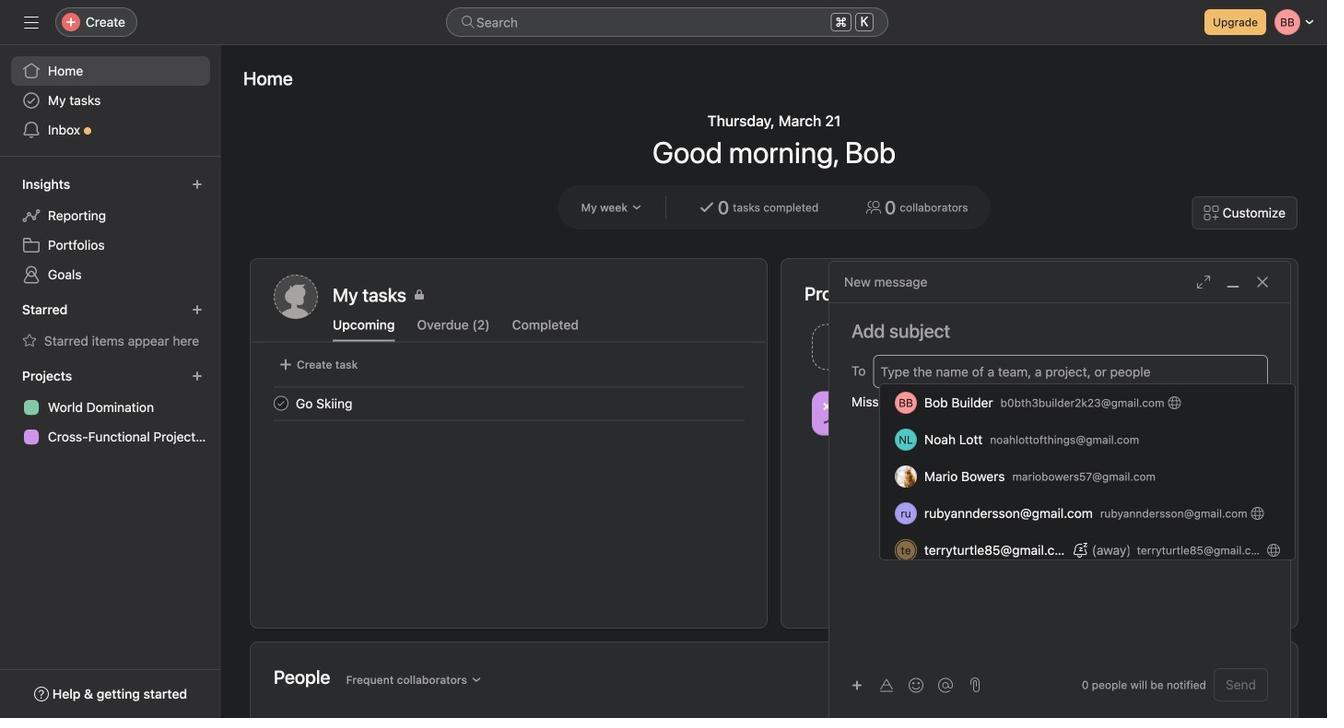 Task type: locate. For each thing, give the bounding box(es) containing it.
dialog
[[830, 262, 1291, 718]]

at mention image
[[939, 678, 953, 693]]

global element
[[0, 45, 221, 156]]

list item
[[805, 319, 1040, 375], [252, 387, 767, 420]]

line_and_symbols image
[[823, 402, 845, 425]]

1 vertical spatial list item
[[252, 387, 767, 420]]

insights element
[[0, 168, 221, 293]]

mark complete image
[[270, 392, 292, 414]]

new insights image
[[192, 179, 203, 190]]

0 vertical spatial list item
[[805, 319, 1040, 375]]

projects element
[[0, 360, 221, 455]]

list box
[[880, 384, 1295, 560]]

add profile photo image
[[274, 275, 318, 319]]

Search tasks, projects, and more text field
[[446, 7, 889, 37]]

Add subject text field
[[830, 318, 1291, 344]]

None field
[[446, 7, 889, 37]]

hide sidebar image
[[24, 15, 39, 30]]

new project or portfolio image
[[192, 371, 203, 382]]

add items to starred image
[[192, 304, 203, 315]]

0 horizontal spatial list item
[[252, 387, 767, 420]]

toolbar
[[845, 672, 963, 698]]



Task type: vqa. For each thing, say whether or not it's contained in the screenshot.
Global element
yes



Task type: describe. For each thing, give the bounding box(es) containing it.
rocket image
[[1059, 336, 1081, 358]]

starred element
[[0, 293, 221, 360]]

Mark complete checkbox
[[270, 392, 292, 414]]

expand popout to full screen image
[[1197, 275, 1211, 290]]

close image
[[1256, 275, 1270, 290]]

insert an object image
[[852, 680, 863, 691]]

Type the name of a team, a project, or people text field
[[881, 360, 1259, 383]]

1 horizontal spatial list item
[[805, 319, 1040, 375]]

minimize image
[[1226, 275, 1241, 290]]



